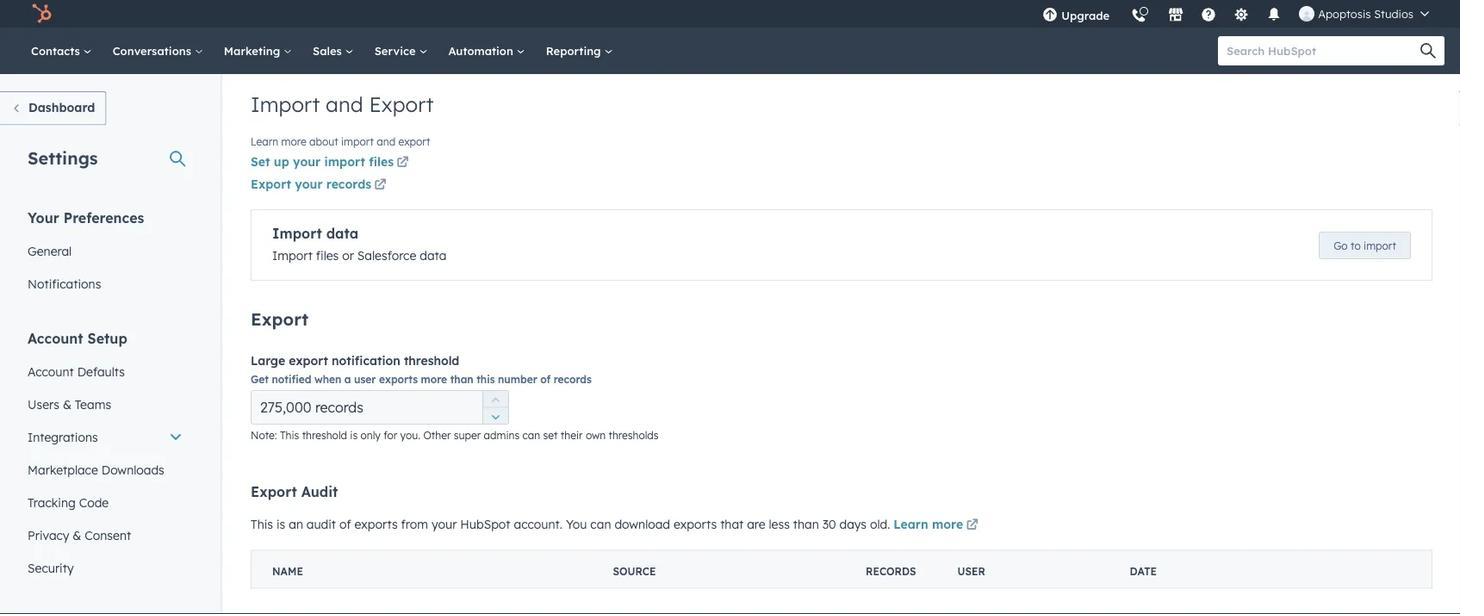 Task type: vqa. For each thing, say whether or not it's contained in the screenshot.
the right and
yes



Task type: locate. For each thing, give the bounding box(es) containing it.
export
[[369, 91, 434, 117], [251, 176, 291, 191], [251, 308, 309, 330], [251, 483, 297, 501]]

import right the to
[[1364, 239, 1397, 252]]

0 vertical spatial of
[[540, 373, 551, 386]]

import
[[341, 135, 374, 148], [324, 154, 365, 169], [1364, 239, 1397, 252]]

files left or
[[316, 248, 339, 263]]

import up about on the left of page
[[251, 91, 320, 117]]

0 vertical spatial export
[[398, 135, 430, 148]]

1 vertical spatial is
[[277, 517, 285, 532]]

records inside large export notification threshold get notified when a user exports more than this number of records
[[554, 373, 592, 386]]

your right from in the bottom of the page
[[432, 517, 457, 532]]

security
[[28, 560, 74, 576]]

1 horizontal spatial learn
[[894, 517, 928, 532]]

1 vertical spatial records
[[554, 373, 592, 386]]

0 vertical spatial more
[[281, 135, 306, 148]]

hubspot
[[460, 517, 511, 532]]

1 account from the top
[[28, 330, 83, 347]]

import down export your records
[[272, 225, 322, 242]]

1 horizontal spatial is
[[350, 429, 358, 442]]

your
[[28, 209, 59, 226]]

import
[[251, 91, 320, 117], [272, 225, 322, 242], [272, 248, 313, 263]]

1 vertical spatial files
[[316, 248, 339, 263]]

days
[[840, 517, 867, 532]]

link opens in a new window image for learn more
[[966, 520, 978, 532]]

service
[[374, 44, 419, 58]]

calling icon image
[[1131, 9, 1147, 24]]

notifications button
[[1260, 0, 1289, 28]]

security link
[[17, 552, 193, 585]]

2 account from the top
[[28, 364, 74, 379]]

0 vertical spatial data
[[326, 225, 359, 242]]

0 vertical spatial and
[[326, 91, 363, 117]]

hubspot image
[[31, 3, 52, 24]]

0 horizontal spatial and
[[326, 91, 363, 117]]

privacy
[[28, 528, 69, 543]]

account setup element
[[17, 329, 193, 585]]

1 vertical spatial import
[[324, 154, 365, 169]]

this left an
[[251, 517, 273, 532]]

threshold
[[404, 353, 459, 368], [302, 429, 347, 442]]

files
[[369, 154, 394, 169], [316, 248, 339, 263]]

0 horizontal spatial data
[[326, 225, 359, 242]]

link opens in a new window image inside set up your import files link
[[397, 157, 409, 169]]

1 horizontal spatial records
[[554, 373, 592, 386]]

threshold right notification
[[404, 353, 459, 368]]

set
[[251, 154, 270, 169]]

&
[[63, 397, 71, 412], [73, 528, 81, 543]]

1 vertical spatial export
[[289, 353, 328, 368]]

1 vertical spatial than
[[793, 517, 819, 532]]

learn more about import and export
[[251, 135, 430, 148]]

link opens in a new window image
[[397, 153, 409, 174], [374, 175, 386, 196], [374, 179, 386, 191]]

learn up set
[[251, 135, 278, 148]]

reporting link
[[536, 28, 623, 74]]

2 vertical spatial more
[[932, 517, 963, 532]]

export up an
[[251, 483, 297, 501]]

code
[[79, 495, 109, 510]]

0 vertical spatial than
[[450, 373, 474, 386]]

note:
[[251, 429, 277, 442]]

link opens in a new window image inside learn more link
[[966, 520, 978, 532]]

from
[[401, 517, 428, 532]]

of right audit at the bottom left
[[339, 517, 351, 532]]

a
[[344, 373, 351, 386]]

when
[[314, 373, 341, 386]]

privacy & consent link
[[17, 519, 193, 552]]

export your records link
[[251, 175, 389, 196]]

account inside "link"
[[28, 364, 74, 379]]

import for import and export
[[251, 91, 320, 117]]

records
[[866, 565, 916, 578]]

exports left from in the bottom of the page
[[354, 517, 398, 532]]

export down import and export
[[398, 135, 430, 148]]

data up or
[[326, 225, 359, 242]]

to
[[1351, 239, 1361, 252]]

your down the set up your import files on the top left of the page
[[295, 176, 323, 191]]

0 horizontal spatial learn
[[251, 135, 278, 148]]

calling icon button
[[1125, 2, 1154, 27]]

learn more link
[[894, 516, 981, 536]]

marketing
[[224, 44, 283, 58]]

and down import and export
[[377, 135, 396, 148]]

records inside export your records link
[[326, 176, 371, 191]]

more up up at left top
[[281, 135, 306, 148]]

up
[[274, 154, 289, 169]]

0 vertical spatial &
[[63, 397, 71, 412]]

0 vertical spatial import
[[251, 91, 320, 117]]

account.
[[514, 517, 563, 532]]

marketplace downloads link
[[17, 454, 193, 486]]

and
[[326, 91, 363, 117], [377, 135, 396, 148]]

notifications link
[[17, 268, 193, 300]]

more left this at the bottom left
[[421, 373, 447, 386]]

link opens in a new window image for set up your import files
[[397, 153, 409, 174]]

marketplaces image
[[1168, 8, 1184, 23]]

link opens in a new window image
[[397, 157, 409, 169], [966, 516, 978, 536], [966, 520, 978, 532]]

0 vertical spatial records
[[326, 176, 371, 191]]

0 horizontal spatial export
[[289, 353, 328, 368]]

learn more
[[894, 517, 963, 532]]

notifications image
[[1267, 8, 1282, 23]]

1 vertical spatial threshold
[[302, 429, 347, 442]]

notification
[[332, 353, 400, 368]]

your
[[293, 154, 321, 169], [295, 176, 323, 191], [432, 517, 457, 532]]

1 vertical spatial import
[[272, 225, 322, 242]]

& inside "link"
[[63, 397, 71, 412]]

1 vertical spatial of
[[339, 517, 351, 532]]

get
[[251, 373, 269, 386]]

& right users
[[63, 397, 71, 412]]

import right about on the left of page
[[341, 135, 374, 148]]

1 horizontal spatial data
[[420, 248, 447, 263]]

than left this at the bottom left
[[450, 373, 474, 386]]

2 horizontal spatial more
[[932, 517, 963, 532]]

exports right user
[[379, 373, 418, 386]]

0 vertical spatial import
[[341, 135, 374, 148]]

set up your import files
[[251, 154, 394, 169]]

0 vertical spatial files
[[369, 154, 394, 169]]

0 vertical spatial this
[[280, 429, 299, 442]]

1 vertical spatial can
[[590, 517, 611, 532]]

salesforce
[[357, 248, 416, 263]]

settings
[[28, 147, 98, 168]]

this right note:
[[280, 429, 299, 442]]

less
[[769, 517, 790, 532]]

files down learn more about import and export
[[369, 154, 394, 169]]

2 vertical spatial your
[[432, 517, 457, 532]]

account up account defaults
[[28, 330, 83, 347]]

marketplaces button
[[1158, 0, 1194, 28]]

apoptosis studios
[[1318, 6, 1414, 21]]

help image
[[1201, 8, 1217, 23]]

and up learn more about import and export
[[326, 91, 363, 117]]

import left or
[[272, 248, 313, 263]]

large
[[251, 353, 285, 368]]

super
[[454, 429, 481, 442]]

0 vertical spatial learn
[[251, 135, 278, 148]]

files inside import data import files or salesforce data
[[316, 248, 339, 263]]

link opens in a new window image inside export your records link
[[374, 179, 386, 191]]

import data import files or salesforce data
[[272, 225, 447, 263]]

1 horizontal spatial &
[[73, 528, 81, 543]]

is left an
[[277, 517, 285, 532]]

1 horizontal spatial files
[[369, 154, 394, 169]]

0 vertical spatial can
[[523, 429, 540, 442]]

0 horizontal spatial is
[[277, 517, 285, 532]]

downloads
[[101, 462, 164, 477]]

1 horizontal spatial export
[[398, 135, 430, 148]]

0 horizontal spatial than
[[450, 373, 474, 386]]

export up the large
[[251, 308, 309, 330]]

group
[[482, 390, 508, 425]]

menu
[[1032, 0, 1440, 34]]

tracking code link
[[17, 486, 193, 519]]

than
[[450, 373, 474, 386], [793, 517, 819, 532]]

0 horizontal spatial records
[[326, 176, 371, 191]]

export down set
[[251, 176, 291, 191]]

can
[[523, 429, 540, 442], [590, 517, 611, 532]]

& for privacy
[[73, 528, 81, 543]]

tracking code
[[28, 495, 109, 510]]

data right salesforce on the left of page
[[420, 248, 447, 263]]

than inside large export notification threshold get notified when a user exports more than this number of records
[[450, 373, 474, 386]]

0 vertical spatial is
[[350, 429, 358, 442]]

account
[[28, 330, 83, 347], [28, 364, 74, 379]]

0 horizontal spatial this
[[251, 517, 273, 532]]

1 vertical spatial learn
[[894, 517, 928, 532]]

records right number
[[554, 373, 592, 386]]

30
[[823, 517, 836, 532]]

Large export notification threshold text field
[[251, 390, 509, 425]]

learn right old.
[[894, 517, 928, 532]]

& right privacy
[[73, 528, 81, 543]]

export up the notified on the left bottom of the page
[[289, 353, 328, 368]]

1 vertical spatial more
[[421, 373, 447, 386]]

0 horizontal spatial &
[[63, 397, 71, 412]]

1 horizontal spatial more
[[421, 373, 447, 386]]

0 horizontal spatial threshold
[[302, 429, 347, 442]]

can right you
[[590, 517, 611, 532]]

1 vertical spatial your
[[295, 176, 323, 191]]

can left set
[[523, 429, 540, 442]]

import down learn more about import and export
[[324, 154, 365, 169]]

own
[[586, 429, 606, 442]]

0 horizontal spatial more
[[281, 135, 306, 148]]

0 vertical spatial account
[[28, 330, 83, 347]]

1 horizontal spatial of
[[540, 373, 551, 386]]

your preferences
[[28, 209, 144, 226]]

1 horizontal spatial and
[[377, 135, 396, 148]]

your up export your records
[[293, 154, 321, 169]]

0 vertical spatial threshold
[[404, 353, 459, 368]]

threshold left only at the left of the page
[[302, 429, 347, 442]]

1 vertical spatial data
[[420, 248, 447, 263]]

0 horizontal spatial files
[[316, 248, 339, 263]]

export
[[398, 135, 430, 148], [289, 353, 328, 368]]

1 horizontal spatial threshold
[[404, 353, 459, 368]]

more up user
[[932, 517, 963, 532]]

is
[[350, 429, 358, 442], [277, 517, 285, 532]]

export for export audit
[[251, 483, 297, 501]]

upgrade image
[[1043, 8, 1058, 23]]

more
[[281, 135, 306, 148], [421, 373, 447, 386], [932, 517, 963, 532]]

of inside large export notification threshold get notified when a user exports more than this number of records
[[540, 373, 551, 386]]

records down set up your import files link
[[326, 176, 371, 191]]

of right number
[[540, 373, 551, 386]]

integrations
[[28, 429, 98, 445]]

account up users
[[28, 364, 74, 379]]

exports inside large export notification threshold get notified when a user exports more than this number of records
[[379, 373, 418, 386]]

export your records
[[251, 176, 371, 191]]

1 vertical spatial account
[[28, 364, 74, 379]]

automation
[[448, 44, 517, 58]]

1 vertical spatial &
[[73, 528, 81, 543]]

marketplace downloads
[[28, 462, 164, 477]]

is left only at the left of the page
[[350, 429, 358, 442]]

than left the 30
[[793, 517, 819, 532]]

threshold inside large export notification threshold get notified when a user exports more than this number of records
[[404, 353, 459, 368]]

sales
[[313, 44, 345, 58]]

learn for learn more about import and export
[[251, 135, 278, 148]]



Task type: describe. For each thing, give the bounding box(es) containing it.
setup
[[87, 330, 127, 347]]

automation link
[[438, 28, 536, 74]]

export down service link
[[369, 91, 434, 117]]

audit
[[301, 483, 338, 501]]

apoptosis
[[1318, 6, 1371, 21]]

studios
[[1374, 6, 1414, 21]]

dashboard
[[28, 100, 95, 115]]

link opens in a new window image for set up your import files
[[397, 157, 409, 169]]

menu containing apoptosis studios
[[1032, 0, 1440, 34]]

import for import data import files or salesforce data
[[272, 225, 322, 242]]

general link
[[17, 235, 193, 268]]

admins
[[484, 429, 520, 442]]

2 vertical spatial import
[[1364, 239, 1397, 252]]

date
[[1130, 565, 1157, 578]]

note: this threshold is only for you. other super admins can set their own thresholds
[[251, 429, 659, 442]]

1 horizontal spatial this
[[280, 429, 299, 442]]

source
[[613, 565, 656, 578]]

conversations link
[[102, 28, 213, 74]]

service link
[[364, 28, 438, 74]]

import for and
[[341, 135, 374, 148]]

account for account setup
[[28, 330, 83, 347]]

files inside set up your import files link
[[369, 154, 394, 169]]

you
[[566, 517, 587, 532]]

upgrade
[[1062, 8, 1110, 22]]

download
[[615, 517, 670, 532]]

link opens in a new window image for export your records
[[374, 175, 386, 196]]

your preferences element
[[17, 208, 193, 300]]

teams
[[75, 397, 111, 412]]

reporting
[[546, 44, 604, 58]]

apoptosis studios button
[[1289, 0, 1440, 28]]

hubspot link
[[21, 3, 65, 24]]

import and export
[[251, 91, 434, 117]]

0 horizontal spatial can
[[523, 429, 540, 442]]

conversations
[[113, 44, 195, 58]]

only
[[361, 429, 381, 442]]

go to import
[[1334, 239, 1397, 252]]

search button
[[1412, 36, 1445, 65]]

their
[[561, 429, 583, 442]]

1 vertical spatial and
[[377, 135, 396, 148]]

preferences
[[64, 209, 144, 226]]

account defaults
[[28, 364, 125, 379]]

user
[[354, 373, 376, 386]]

tara schultz image
[[1299, 6, 1315, 22]]

more for learn more about import and export
[[281, 135, 306, 148]]

contacts link
[[21, 28, 102, 74]]

thresholds
[[609, 429, 659, 442]]

go
[[1334, 239, 1348, 252]]

notifications
[[28, 276, 101, 291]]

1 vertical spatial this
[[251, 517, 273, 532]]

Search HubSpot search field
[[1218, 36, 1429, 65]]

help button
[[1194, 0, 1224, 28]]

contacts
[[31, 44, 83, 58]]

an
[[289, 517, 303, 532]]

for
[[384, 429, 397, 442]]

exports left that
[[674, 517, 717, 532]]

name
[[272, 565, 303, 578]]

that
[[720, 517, 744, 532]]

2 vertical spatial import
[[272, 248, 313, 263]]

large export notification threshold get notified when a user exports more than this number of records
[[251, 353, 592, 386]]

privacy & consent
[[28, 528, 131, 543]]

learn for learn more
[[894, 517, 928, 532]]

export for export your records
[[251, 176, 291, 191]]

marketplace
[[28, 462, 98, 477]]

import for files
[[324, 154, 365, 169]]

account defaults link
[[17, 355, 193, 388]]

set
[[543, 429, 558, 442]]

marketing link
[[213, 28, 302, 74]]

0 vertical spatial your
[[293, 154, 321, 169]]

tracking
[[28, 495, 76, 510]]

or
[[342, 248, 354, 263]]

this
[[477, 373, 495, 386]]

other
[[423, 429, 451, 442]]

go to import link
[[1319, 232, 1411, 259]]

notified
[[272, 373, 311, 386]]

account setup
[[28, 330, 127, 347]]

export for export
[[251, 308, 309, 330]]

about
[[309, 135, 338, 148]]

1 horizontal spatial can
[[590, 517, 611, 532]]

0 horizontal spatial of
[[339, 517, 351, 532]]

more inside large export notification threshold get notified when a user exports more than this number of records
[[421, 373, 447, 386]]

old.
[[870, 517, 890, 532]]

users & teams link
[[17, 388, 193, 421]]

dashboard link
[[0, 91, 106, 125]]

& for users
[[63, 397, 71, 412]]

sales link
[[302, 28, 364, 74]]

settings image
[[1234, 8, 1249, 23]]

defaults
[[77, 364, 125, 379]]

1 horizontal spatial than
[[793, 517, 819, 532]]

account for account defaults
[[28, 364, 74, 379]]

export audit
[[251, 483, 338, 501]]

search image
[[1421, 43, 1436, 59]]

export inside large export notification threshold get notified when a user exports more than this number of records
[[289, 353, 328, 368]]

are
[[747, 517, 766, 532]]

general
[[28, 243, 72, 258]]

consent
[[85, 528, 131, 543]]

integrations button
[[17, 421, 193, 454]]

users & teams
[[28, 397, 111, 412]]

more for learn more
[[932, 517, 963, 532]]

set up your import files link
[[251, 153, 412, 174]]

this is an audit of exports from your hubspot account. you can download exports that are less than 30 days old.
[[251, 517, 894, 532]]



